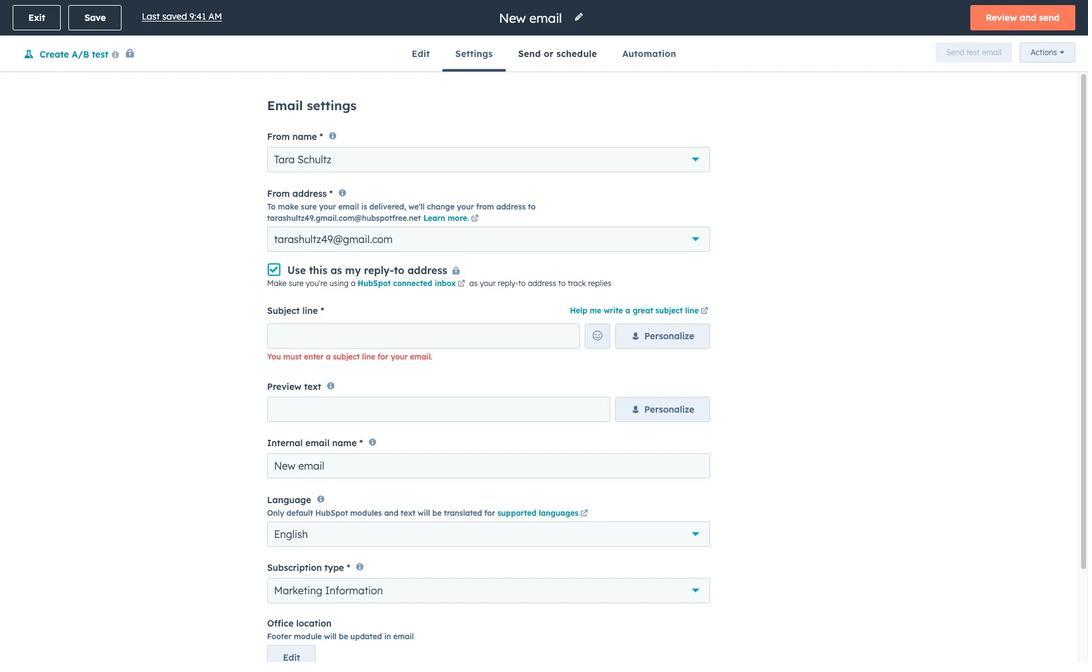 Task type: describe. For each thing, give the bounding box(es) containing it.
subscription type
[[267, 562, 344, 574]]

more.
[[448, 213, 469, 223]]

2 horizontal spatial line
[[685, 306, 699, 315]]

to make sure your email is delivered, we'll change your from address to tarashultz49.gmail.com@hubspotfree.net
[[267, 202, 536, 223]]

internal email name button
[[267, 430, 710, 479]]

or
[[544, 48, 554, 60]]

enter
[[304, 352, 324, 361]]

1 vertical spatial hubspot
[[315, 508, 348, 518]]

reply- inside button
[[364, 264, 394, 277]]

0 vertical spatial subject
[[656, 306, 683, 315]]

make
[[267, 278, 287, 288]]

your up more.
[[457, 202, 474, 211]]

office location footer module will be updated in email
[[267, 618, 414, 641]]

location
[[296, 618, 332, 629]]

your left email.
[[391, 352, 408, 361]]

exit button
[[13, 5, 61, 30]]

using
[[330, 278, 349, 288]]

help me write a great subject line link
[[570, 306, 710, 315]]

make
[[278, 202, 299, 211]]

you must enter a subject line for your email.
[[267, 352, 433, 361]]

to inside "to make sure your email is delivered, we'll change your from address to tarashultz49.gmail.com@hubspotfree.net"
[[528, 202, 536, 211]]

tara
[[274, 153, 295, 166]]

0 horizontal spatial for
[[378, 352, 389, 361]]

am
[[208, 11, 222, 23]]

0 vertical spatial hubspot
[[358, 278, 391, 288]]

create a/b test button down save button
[[13, 46, 136, 63]]

track
[[568, 278, 586, 288]]

send test email button
[[936, 42, 1013, 63]]

0 horizontal spatial line
[[302, 305, 318, 316]]

learn more.
[[424, 213, 469, 223]]

marketing
[[274, 584, 322, 597]]

schedule
[[557, 48, 597, 60]]

tara schultz button
[[267, 147, 710, 172]]

email down review
[[982, 47, 1002, 57]]

me
[[590, 306, 602, 315]]

0 vertical spatial text
[[304, 381, 321, 393]]

translated
[[444, 508, 482, 518]]

personalize for second personalize button from the bottom of the page
[[645, 330, 695, 342]]

english
[[274, 528, 308, 541]]

1 vertical spatial reply-
[[498, 278, 518, 288]]

preview text element
[[267, 397, 710, 422]]

subject line
[[267, 305, 318, 316]]

from name
[[267, 131, 317, 143]]

saved
[[162, 11, 187, 23]]

subject
[[267, 305, 300, 316]]

a for help me write a great subject line
[[626, 306, 630, 315]]

type
[[325, 562, 344, 574]]

hubspot connected inbox link
[[358, 278, 467, 288]]

marketing information button
[[267, 578, 710, 603]]

language
[[267, 494, 311, 506]]

schultz
[[298, 153, 332, 166]]

use
[[287, 264, 306, 277]]

review
[[986, 12, 1017, 23]]

save
[[84, 12, 106, 23]]

email.
[[410, 352, 433, 361]]

marketing information
[[274, 584, 383, 597]]

tara schultz
[[274, 153, 332, 166]]

as your reply-to address to track replies
[[467, 278, 612, 288]]

actions
[[1031, 47, 1057, 57]]

email right 'internal' at the bottom left of page
[[305, 438, 330, 449]]

automation
[[622, 48, 677, 60]]

1 vertical spatial text
[[401, 508, 416, 518]]

create a/b test button down exit button
[[23, 49, 108, 60]]

email inside office location footer module will be updated in email
[[393, 632, 414, 641]]

create a/b test
[[40, 49, 108, 60]]

and inside button
[[1020, 12, 1037, 23]]

address up make
[[292, 188, 327, 199]]

from for from name
[[267, 131, 290, 143]]

1 horizontal spatial line
[[362, 352, 376, 361]]

sure inside "to make sure your email is delivered, we'll change your from address to tarashultz49.gmail.com@hubspotfree.net"
[[301, 202, 317, 211]]

address inside "to make sure your email is delivered, we'll change your from address to tarashultz49.gmail.com@hubspotfree.net"
[[496, 202, 526, 211]]

connected
[[393, 278, 432, 288]]

tarashultz49@gmail.com button
[[267, 226, 710, 252]]

change
[[427, 202, 455, 211]]

your right "inbox"
[[480, 278, 496, 288]]

your up tarashultz49.gmail.com@hubspotfree.net at the top left of the page
[[319, 202, 336, 211]]

be inside office location footer module will be updated in email
[[339, 632, 348, 641]]

review and send button
[[970, 5, 1076, 30]]

to inside button
[[394, 264, 404, 277]]

test inside button
[[967, 47, 980, 57]]

updated
[[350, 632, 382, 641]]

personalize for 2nd personalize button from the top
[[645, 404, 695, 415]]



Task type: vqa. For each thing, say whether or not it's contained in the screenshot.
as your reply-to address to track replies
yes



Task type: locate. For each thing, give the bounding box(es) containing it.
send inside button
[[947, 47, 965, 57]]

email
[[982, 47, 1002, 57], [338, 202, 359, 211], [305, 438, 330, 449], [393, 632, 414, 641]]

will left translated
[[418, 508, 430, 518]]

last
[[142, 11, 160, 23]]

1 horizontal spatial a
[[351, 278, 356, 288]]

0 horizontal spatial text
[[304, 381, 321, 393]]

address inside button
[[408, 264, 447, 277]]

internal
[[267, 438, 303, 449]]

None field
[[498, 9, 566, 26]]

edit link
[[399, 36, 443, 72]]

you're
[[306, 278, 327, 288]]

9:41
[[190, 11, 206, 23]]

reply-
[[364, 264, 394, 277], [498, 278, 518, 288]]

name inside button
[[332, 438, 357, 449]]

1 personalize button from the top
[[615, 323, 710, 349]]

name right 'internal' at the bottom left of page
[[332, 438, 357, 449]]

1 horizontal spatial reply-
[[498, 278, 518, 288]]

from address
[[267, 188, 327, 199]]

from up to
[[267, 188, 290, 199]]

be left translated
[[433, 508, 442, 518]]

great
[[633, 306, 653, 315]]

email right in
[[393, 632, 414, 641]]

reply- down tarashultz49@gmail.com popup button at the top of the page
[[498, 278, 518, 288]]

1 horizontal spatial will
[[418, 508, 430, 518]]

1 vertical spatial a
[[626, 306, 630, 315]]

0 vertical spatial personalize
[[645, 330, 695, 342]]

1 horizontal spatial name
[[332, 438, 357, 449]]

must
[[283, 352, 302, 361]]

0 vertical spatial sure
[[301, 202, 317, 211]]

default
[[287, 508, 313, 518]]

internal email name
[[267, 438, 357, 449]]

will down location
[[324, 632, 337, 641]]

from for from address
[[267, 188, 290, 199]]

information
[[325, 584, 383, 597]]

1 vertical spatial be
[[339, 632, 348, 641]]

we'll
[[409, 202, 425, 211]]

0 horizontal spatial and
[[384, 508, 399, 518]]

as
[[331, 264, 342, 277], [469, 278, 478, 288]]

test
[[967, 47, 980, 57], [92, 49, 108, 60]]

1 vertical spatial from
[[267, 188, 290, 199]]

1 vertical spatial for
[[485, 508, 495, 518]]

1 vertical spatial personalize button
[[615, 397, 710, 422]]

test down review and send button
[[967, 47, 980, 57]]

0 horizontal spatial will
[[324, 632, 337, 641]]

send
[[1039, 12, 1060, 23]]

preview
[[267, 381, 302, 393]]

hubspot connected inbox
[[358, 278, 456, 288]]

1 vertical spatial and
[[384, 508, 399, 518]]

1 horizontal spatial text
[[401, 508, 416, 518]]

text
[[304, 381, 321, 393], [401, 508, 416, 518]]

0 vertical spatial for
[[378, 352, 389, 361]]

1 horizontal spatial be
[[433, 508, 442, 518]]

1 horizontal spatial test
[[967, 47, 980, 57]]

1 vertical spatial as
[[469, 278, 478, 288]]

0 vertical spatial reply-
[[364, 264, 394, 277]]

for left email.
[[378, 352, 389, 361]]

1 vertical spatial will
[[324, 632, 337, 641]]

modules
[[350, 508, 382, 518]]

send test email
[[947, 47, 1002, 57]]

link opens in a new window image
[[471, 215, 479, 223], [471, 215, 479, 223], [458, 280, 465, 288], [458, 280, 465, 288], [701, 308, 709, 315], [701, 308, 709, 315]]

only
[[267, 508, 284, 518]]

send or schedule
[[518, 48, 597, 60]]

send
[[947, 47, 965, 57], [518, 48, 541, 60]]

a right "enter"
[[326, 352, 331, 361]]

1 horizontal spatial as
[[469, 278, 478, 288]]

0 horizontal spatial test
[[92, 49, 108, 60]]

address up connected
[[408, 264, 447, 277]]

for
[[378, 352, 389, 361], [485, 508, 495, 518]]

use this as my reply-to address
[[287, 264, 447, 277]]

as inside the use this as my reply-to address button
[[331, 264, 342, 277]]

subject right great at the right of the page
[[656, 306, 683, 315]]

from
[[476, 202, 494, 211]]

sure down use
[[289, 278, 304, 288]]

text right 'modules'
[[401, 508, 416, 518]]

a
[[351, 278, 356, 288], [626, 306, 630, 315], [326, 352, 331, 361]]

subject
[[656, 306, 683, 315], [333, 352, 360, 361]]

settings link
[[443, 36, 506, 72]]

2 personalize button from the top
[[615, 397, 710, 422]]

0 horizontal spatial subject
[[333, 352, 360, 361]]

preview text
[[267, 381, 321, 393]]

0 horizontal spatial hubspot
[[315, 508, 348, 518]]

and left 'send'
[[1020, 12, 1037, 23]]

hubspot right the default
[[315, 508, 348, 518]]

0 vertical spatial and
[[1020, 12, 1037, 23]]

test right a/b
[[92, 49, 108, 60]]

0 vertical spatial name
[[292, 131, 317, 143]]

as up using
[[331, 264, 342, 277]]

2 vertical spatial a
[[326, 352, 331, 361]]

personalize inside preview text element
[[645, 404, 695, 415]]

to
[[528, 202, 536, 211], [394, 264, 404, 277], [518, 278, 526, 288], [558, 278, 566, 288]]

automation link
[[610, 36, 689, 72]]

1 horizontal spatial hubspot
[[358, 278, 391, 288]]

only default hubspot modules and text will be translated for
[[267, 508, 498, 518]]

for up english popup button
[[485, 508, 495, 518]]

address right the from
[[496, 202, 526, 211]]

be left updated
[[339, 632, 348, 641]]

personalize button
[[615, 323, 710, 349], [615, 397, 710, 422]]

english button
[[267, 522, 710, 547]]

inbox
[[435, 278, 456, 288]]

supported languages
[[498, 508, 579, 518]]

edit
[[412, 48, 430, 60]]

send for send or schedule
[[518, 48, 541, 60]]

0 vertical spatial from
[[267, 131, 290, 143]]

send or schedule link
[[506, 36, 610, 72]]

1 vertical spatial sure
[[289, 278, 304, 288]]

a/b
[[72, 49, 89, 60]]

0 vertical spatial personalize button
[[615, 323, 710, 349]]

email inside "to make sure your email is delivered, we'll change your from address to tarashultz49.gmail.com@hubspotfree.net"
[[338, 202, 359, 211]]

sure down from address
[[301, 202, 317, 211]]

will
[[418, 508, 430, 518], [324, 632, 337, 641]]

will inside office location footer module will be updated in email
[[324, 632, 337, 641]]

this
[[309, 264, 328, 277]]

line left email.
[[362, 352, 376, 361]]

a right write
[[626, 306, 630, 315]]

hubspot down 'use this as my reply-to address'
[[358, 278, 391, 288]]

0 horizontal spatial name
[[292, 131, 317, 143]]

1 vertical spatial name
[[332, 438, 357, 449]]

2 from from the top
[[267, 188, 290, 199]]

tarashultz49@gmail.com
[[274, 233, 393, 245]]

make sure you're using a
[[267, 278, 358, 288]]

settings
[[307, 98, 357, 113]]

settings
[[455, 48, 493, 60]]

2 horizontal spatial a
[[626, 306, 630, 315]]

module
[[294, 632, 322, 641]]

subscription
[[267, 562, 322, 574]]

email
[[267, 98, 303, 113]]

1 horizontal spatial subject
[[656, 306, 683, 315]]

send for send test email
[[947, 47, 965, 57]]

name up tara schultz
[[292, 131, 317, 143]]

hubspot
[[358, 278, 391, 288], [315, 508, 348, 518]]

Internal email name text field
[[267, 454, 710, 479]]

help
[[570, 306, 588, 315]]

1 horizontal spatial send
[[947, 47, 965, 57]]

supported languages link
[[498, 508, 590, 518]]

line right great at the right of the page
[[685, 306, 699, 315]]

a for you must enter a subject line for your email.
[[326, 352, 331, 361]]

reply- right my
[[364, 264, 394, 277]]

1 vertical spatial subject
[[333, 352, 360, 361]]

2 personalize from the top
[[645, 404, 695, 415]]

your
[[319, 202, 336, 211], [457, 202, 474, 211], [480, 278, 496, 288], [391, 352, 408, 361]]

supported
[[498, 508, 537, 518]]

as right "inbox"
[[469, 278, 478, 288]]

create
[[40, 49, 69, 60]]

write
[[604, 306, 623, 315]]

1 horizontal spatial for
[[485, 508, 495, 518]]

1 horizontal spatial and
[[1020, 12, 1037, 23]]

text right preview
[[304, 381, 321, 393]]

use this as my reply-to address button
[[267, 259, 465, 280]]

from up "tara"
[[267, 131, 290, 143]]

0 horizontal spatial as
[[331, 264, 342, 277]]

to
[[267, 202, 276, 211]]

0 horizontal spatial a
[[326, 352, 331, 361]]

0 horizontal spatial send
[[518, 48, 541, 60]]

1 from from the top
[[267, 131, 290, 143]]

and right 'modules'
[[384, 508, 399, 518]]

0 vertical spatial be
[[433, 508, 442, 518]]

exit
[[28, 12, 45, 23]]

1 personalize from the top
[[645, 330, 695, 342]]

you
[[267, 352, 281, 361]]

0 vertical spatial a
[[351, 278, 356, 288]]

0 horizontal spatial be
[[339, 632, 348, 641]]

footer
[[267, 632, 292, 641]]

replies
[[588, 278, 612, 288]]

address
[[292, 188, 327, 199], [496, 202, 526, 211], [408, 264, 447, 277], [528, 278, 556, 288]]

my
[[345, 264, 361, 277]]

0 vertical spatial as
[[331, 264, 342, 277]]

email up tarashultz49.gmail.com@hubspotfree.net at the top left of the page
[[338, 202, 359, 211]]

languages
[[539, 508, 579, 518]]

in
[[384, 632, 391, 641]]

save button
[[69, 5, 122, 30]]

0 horizontal spatial reply-
[[364, 264, 394, 277]]

link opens in a new window image
[[581, 510, 588, 518], [581, 510, 588, 518]]

tarashultz49.gmail.com@hubspotfree.net
[[267, 213, 421, 223]]

is
[[361, 202, 367, 211]]

line right subject
[[302, 305, 318, 316]]

subject right "enter"
[[333, 352, 360, 361]]

0 vertical spatial will
[[418, 508, 430, 518]]

delivered,
[[369, 202, 406, 211]]

email settings
[[267, 98, 357, 113]]

a down my
[[351, 278, 356, 288]]

office
[[267, 618, 294, 629]]

learn
[[424, 213, 445, 223]]

1 vertical spatial personalize
[[645, 404, 695, 415]]

address left track
[[528, 278, 556, 288]]



